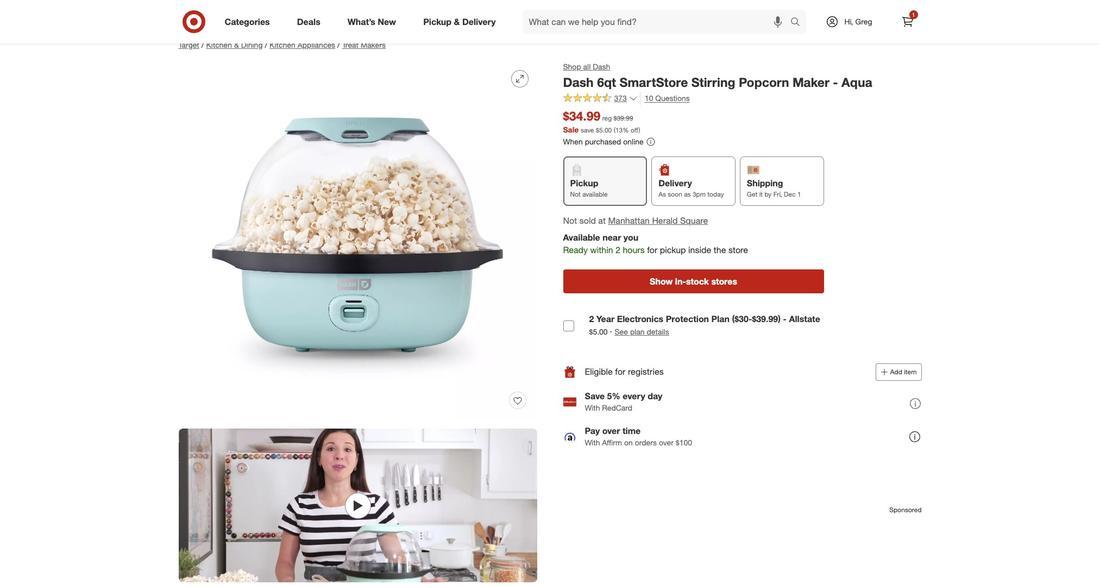 Task type: vqa. For each thing, say whether or not it's contained in the screenshot.
$ at the top of page
yes



Task type: locate. For each thing, give the bounding box(es) containing it.
the
[[714, 245, 726, 255]]

save
[[581, 126, 594, 134]]

pickup & delivery link
[[414, 10, 510, 34]]

show in-stock stores
[[650, 276, 738, 287]]

0 vertical spatial &
[[454, 16, 460, 27]]

plan
[[630, 327, 645, 336]]

1 horizontal spatial &
[[454, 16, 460, 27]]

0 vertical spatial for
[[647, 245, 658, 255]]

1 horizontal spatial -
[[833, 74, 838, 90]]

dash 6qt smartstore stirring popcorn maker - aqua, 1 of 10 image
[[179, 61, 537, 420]]

0 vertical spatial 2
[[616, 245, 621, 255]]

shop
[[563, 62, 581, 71]]

2 left 'year'
[[589, 314, 594, 324]]

for right the eligible
[[615, 366, 626, 377]]

0 horizontal spatial over
[[603, 426, 620, 437]]

in-
[[675, 276, 686, 287]]

0 horizontal spatial /
[[202, 40, 204, 49]]

on
[[624, 438, 633, 447]]

$39.99
[[614, 114, 633, 122]]

kitchen right target at the top of the page
[[206, 40, 232, 49]]

available
[[583, 190, 608, 199]]

None checkbox
[[563, 321, 574, 332]]

kitchen
[[206, 40, 232, 49], [270, 40, 296, 49]]

&
[[454, 16, 460, 27], [234, 40, 239, 49]]

1 with from the top
[[585, 403, 600, 413]]

What can we help you find? suggestions appear below search field
[[523, 10, 793, 34]]

not left "available"
[[570, 190, 581, 199]]

kitchen right dining
[[270, 40, 296, 49]]

2 / from the left
[[265, 40, 267, 49]]

delivery inside delivery as soon as 3pm today
[[659, 178, 692, 189]]

5%
[[607, 391, 621, 402]]

0 horizontal spatial for
[[615, 366, 626, 377]]

inside
[[689, 245, 712, 255]]

herald
[[652, 215, 678, 226]]

1 inside the shipping get it by fri, dec 1
[[798, 190, 801, 199]]

2 down near
[[616, 245, 621, 255]]

every
[[623, 391, 646, 402]]

all
[[583, 62, 591, 71]]

0 horizontal spatial pickup
[[423, 16, 452, 27]]

target link
[[179, 40, 199, 49]]

- right $39.99)
[[783, 314, 787, 324]]

- left the 'aqua'
[[833, 74, 838, 90]]

what's new
[[348, 16, 396, 27]]

within
[[591, 245, 613, 255]]

0 horizontal spatial 1
[[798, 190, 801, 199]]

pickup inside pickup not available
[[570, 178, 599, 189]]

over left "$100"
[[659, 438, 674, 447]]

2 year electronics protection plan ($30-$39.99) - allstate $5.00 · see plan details
[[589, 314, 821, 337]]

allstate
[[789, 314, 821, 324]]

(
[[614, 126, 616, 134]]

for right hours at the top right of page
[[647, 245, 658, 255]]

$100
[[676, 438, 692, 447]]

/ right dining
[[265, 40, 267, 49]]

sponsored
[[890, 506, 922, 514]]

deals link
[[288, 10, 334, 34]]

with down pay at the right bottom of the page
[[585, 438, 600, 447]]

pay
[[585, 426, 600, 437]]

1 horizontal spatial 2
[[616, 245, 621, 255]]

protection
[[666, 314, 709, 324]]

1 right greg
[[912, 11, 915, 18]]

show in-stock stores button
[[563, 270, 824, 293]]

registries
[[628, 366, 664, 377]]

1 horizontal spatial delivery
[[659, 178, 692, 189]]

1
[[912, 11, 915, 18], [798, 190, 801, 199]]

0 vertical spatial dash
[[593, 62, 610, 71]]

dec
[[784, 190, 796, 199]]

over up affirm at the bottom of the page
[[603, 426, 620, 437]]

with down the save
[[585, 403, 600, 413]]

online
[[624, 137, 644, 146]]

add item button
[[876, 363, 922, 381]]

1 vertical spatial delivery
[[659, 178, 692, 189]]

pickup up "available"
[[570, 178, 599, 189]]

1 vertical spatial 2
[[589, 314, 594, 324]]

0 horizontal spatial delivery
[[462, 16, 496, 27]]

see plan details button
[[615, 327, 669, 337]]

eligible
[[585, 366, 613, 377]]

delivery
[[462, 16, 496, 27], [659, 178, 692, 189]]

1 vertical spatial 1
[[798, 190, 801, 199]]

year
[[597, 314, 615, 324]]

as
[[659, 190, 666, 199]]

not sold at manhattan herald square
[[563, 215, 708, 226]]

pickup right new
[[423, 16, 452, 27]]

2 horizontal spatial /
[[338, 40, 340, 49]]

0 vertical spatial pickup
[[423, 16, 452, 27]]

1 vertical spatial dash
[[563, 74, 594, 90]]

0 vertical spatial 1
[[912, 11, 915, 18]]

%
[[623, 126, 629, 134]]

1 horizontal spatial pickup
[[570, 178, 599, 189]]

dash down shop
[[563, 74, 594, 90]]

$
[[596, 126, 599, 134]]

sale
[[563, 125, 579, 134]]

1 right dec
[[798, 190, 801, 199]]

/ right target link
[[202, 40, 204, 49]]

kitchen appliances link
[[270, 40, 335, 49]]

orders
[[635, 438, 657, 447]]

1 vertical spatial &
[[234, 40, 239, 49]]

1 horizontal spatial kitchen
[[270, 40, 296, 49]]

0 horizontal spatial -
[[783, 314, 787, 324]]

1 horizontal spatial over
[[659, 438, 674, 447]]

/
[[202, 40, 204, 49], [265, 40, 267, 49], [338, 40, 340, 49]]

1 vertical spatial over
[[659, 438, 674, 447]]

/ left 'treat'
[[338, 40, 340, 49]]

1 vertical spatial not
[[563, 215, 577, 226]]

0 vertical spatial with
[[585, 403, 600, 413]]

3 / from the left
[[338, 40, 340, 49]]

)
[[639, 126, 640, 134]]

dining
[[241, 40, 263, 49]]

categories link
[[215, 10, 284, 34]]

2 with from the top
[[585, 438, 600, 447]]

hi,
[[845, 17, 854, 26]]

1 vertical spatial with
[[585, 438, 600, 447]]

with inside "save 5% every day with redcard"
[[585, 403, 600, 413]]

fri,
[[774, 190, 782, 199]]

1 horizontal spatial for
[[647, 245, 658, 255]]

not left sold
[[563, 215, 577, 226]]

dash right all
[[593, 62, 610, 71]]

save 5% every day with redcard
[[585, 391, 663, 413]]

1 vertical spatial pickup
[[570, 178, 599, 189]]

with
[[585, 403, 600, 413], [585, 438, 600, 447]]

today
[[708, 190, 724, 199]]

image gallery element
[[179, 61, 537, 585]]

1 vertical spatial -
[[783, 314, 787, 324]]

get
[[747, 190, 758, 199]]

as
[[684, 190, 691, 199]]

1 horizontal spatial /
[[265, 40, 267, 49]]

0 vertical spatial not
[[570, 190, 581, 199]]

0 vertical spatial -
[[833, 74, 838, 90]]

search
[[786, 17, 812, 28]]

pickup for not
[[570, 178, 599, 189]]

0 horizontal spatial 2
[[589, 314, 594, 324]]

pickup not available
[[570, 178, 608, 199]]

0 horizontal spatial kitchen
[[206, 40, 232, 49]]

not
[[570, 190, 581, 199], [563, 215, 577, 226]]

$34.99
[[563, 108, 601, 123]]

0 vertical spatial over
[[603, 426, 620, 437]]

0 vertical spatial delivery
[[462, 16, 496, 27]]



Task type: describe. For each thing, give the bounding box(es) containing it.
2 inside available near you ready within 2 hours for pickup inside the store
[[616, 245, 621, 255]]

deals
[[297, 16, 321, 27]]

hours
[[623, 245, 645, 255]]

day
[[648, 391, 663, 402]]

shipping get it by fri, dec 1
[[747, 178, 801, 199]]

1 / from the left
[[202, 40, 204, 49]]

target / kitchen & dining / kitchen appliances / treat makers
[[179, 40, 386, 49]]

maker
[[793, 74, 830, 90]]

greg
[[856, 17, 873, 26]]

manhattan
[[608, 215, 650, 226]]

available near you ready within 2 hours for pickup inside the store
[[563, 232, 748, 255]]

sold
[[580, 215, 596, 226]]

at
[[599, 215, 606, 226]]

2 inside "2 year electronics protection plan ($30-$39.99) - allstate $5.00 · see plan details"
[[589, 314, 594, 324]]

not inside pickup not available
[[570, 190, 581, 199]]

13
[[616, 126, 623, 134]]

pay over time with affirm on orders over $100
[[585, 426, 692, 447]]

($30-
[[732, 314, 752, 324]]

5.00
[[599, 126, 612, 134]]

1 vertical spatial for
[[615, 366, 626, 377]]

stores
[[712, 276, 738, 287]]

near
[[603, 232, 621, 243]]

store
[[729, 245, 748, 255]]

when purchased online
[[563, 137, 644, 146]]

details
[[647, 327, 669, 336]]

new
[[378, 16, 396, 27]]

10
[[645, 93, 654, 103]]

3pm
[[693, 190, 706, 199]]

item
[[904, 368, 917, 376]]

$39.99)
[[752, 314, 781, 324]]

off
[[631, 126, 639, 134]]

for inside available near you ready within 2 hours for pickup inside the store
[[647, 245, 658, 255]]

dash 6qt smartstore stirring popcorn maker - aqua, 2 of 10, play video image
[[179, 429, 537, 583]]

delivery as soon as 3pm today
[[659, 178, 724, 199]]

affirm
[[602, 438, 622, 447]]

stock
[[686, 276, 709, 287]]

$34.99 reg $39.99 sale save $ 5.00 ( 13 % off )
[[563, 108, 640, 134]]

see
[[615, 327, 628, 336]]

6qt
[[597, 74, 616, 90]]

- inside "2 year electronics protection plan ($30-$39.99) - allstate $5.00 · see plan details"
[[783, 314, 787, 324]]

search button
[[786, 10, 812, 36]]

makers
[[361, 40, 386, 49]]

kitchen & dining link
[[206, 40, 263, 49]]

pickup & delivery
[[423, 16, 496, 27]]

popcorn
[[739, 74, 789, 90]]

·
[[610, 326, 613, 337]]

1 kitchen from the left
[[206, 40, 232, 49]]

shipping
[[747, 178, 783, 189]]

ready
[[563, 245, 588, 255]]

add item
[[891, 368, 917, 376]]

2 kitchen from the left
[[270, 40, 296, 49]]

1 horizontal spatial 1
[[912, 11, 915, 18]]

save
[[585, 391, 605, 402]]

what's new link
[[338, 10, 410, 34]]

manhattan herald square button
[[608, 215, 708, 227]]

shop all dash dash 6qt smartstore stirring popcorn maker - aqua
[[563, 62, 873, 90]]

1 link
[[896, 10, 920, 34]]

show
[[650, 276, 673, 287]]

questions
[[656, 93, 690, 103]]

electronics
[[617, 314, 664, 324]]

target
[[179, 40, 199, 49]]

available
[[563, 232, 600, 243]]

square
[[680, 215, 708, 226]]

treat makers link
[[342, 40, 386, 49]]

eligible for registries
[[585, 366, 664, 377]]

what's
[[348, 16, 376, 27]]

373 link
[[563, 92, 638, 106]]

0 horizontal spatial &
[[234, 40, 239, 49]]

10 questions
[[645, 93, 690, 103]]

time
[[623, 426, 641, 437]]

redcard
[[602, 403, 633, 413]]

pickup for &
[[423, 16, 452, 27]]

it
[[760, 190, 763, 199]]

with inside pay over time with affirm on orders over $100
[[585, 438, 600, 447]]

aqua
[[842, 74, 873, 90]]

hi, greg
[[845, 17, 873, 26]]

plan
[[712, 314, 730, 324]]

373
[[614, 94, 627, 103]]

- inside shop all dash dash 6qt smartstore stirring popcorn maker - aqua
[[833, 74, 838, 90]]

soon
[[668, 190, 683, 199]]

$5.00
[[589, 327, 608, 336]]

by
[[765, 190, 772, 199]]

10 questions link
[[640, 92, 690, 105]]

add
[[891, 368, 903, 376]]



